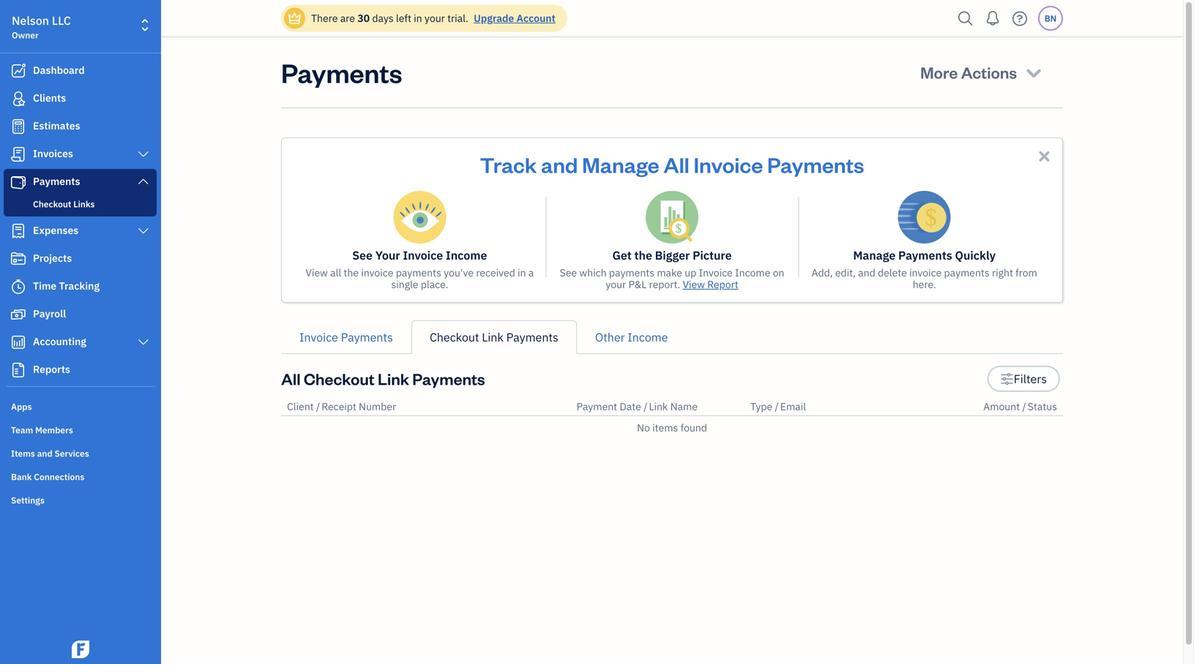 Task type: describe. For each thing, give the bounding box(es) containing it.
type / email
[[750, 400, 806, 414]]

get
[[612, 248, 632, 263]]

track
[[480, 151, 537, 178]]

get the bigger picture image
[[646, 191, 699, 244]]

received
[[476, 266, 515, 280]]

picture
[[693, 248, 732, 263]]

payroll
[[33, 307, 66, 321]]

name
[[670, 400, 698, 414]]

manage inside manage payments quickly add, edit, and delete invoice payments right from here.
[[853, 248, 896, 263]]

report.
[[649, 278, 680, 291]]

other
[[595, 330, 625, 345]]

amount button
[[984, 400, 1020, 414]]

actions
[[961, 62, 1017, 83]]

time
[[33, 279, 57, 293]]

services
[[55, 448, 89, 460]]

chevrondown image
[[1024, 62, 1044, 83]]

checkout link payments link
[[411, 321, 577, 354]]

2 / from the left
[[644, 400, 648, 414]]

payment
[[577, 400, 617, 414]]

you've
[[444, 266, 474, 280]]

more
[[920, 62, 958, 83]]

get the bigger picture
[[612, 248, 732, 263]]

2 horizontal spatial link
[[649, 400, 668, 414]]

make
[[657, 266, 682, 280]]

close image
[[1036, 148, 1053, 165]]

accounting link
[[4, 330, 157, 356]]

bank connections link
[[4, 466, 157, 488]]

projects link
[[4, 246, 157, 272]]

dashboard link
[[4, 58, 157, 84]]

see your invoice income image
[[393, 191, 446, 244]]

owner
[[12, 29, 39, 41]]

invoice payments link
[[281, 321, 411, 354]]

crown image
[[287, 11, 302, 26]]

payments link
[[4, 169, 157, 196]]

single
[[391, 278, 418, 291]]

there are 30 days left in your trial. upgrade account
[[311, 11, 556, 25]]

estimates
[[33, 119, 80, 133]]

/ for amount
[[1022, 400, 1026, 414]]

bn button
[[1038, 6, 1063, 31]]

items and services
[[11, 448, 89, 460]]

reports link
[[4, 357, 157, 384]]

notifications image
[[981, 4, 1005, 33]]

bn
[[1045, 12, 1057, 24]]

see for which
[[560, 266, 577, 280]]

0 vertical spatial in
[[414, 11, 422, 25]]

checkout for checkout links
[[33, 198, 71, 210]]

dashboard image
[[10, 64, 27, 78]]

go to help image
[[1008, 8, 1032, 30]]

invoice inside see your invoice income view all the invoice payments you've received in a single place.
[[403, 248, 443, 263]]

upgrade account link
[[471, 11, 556, 25]]

client
[[287, 400, 314, 414]]

projects
[[33, 252, 72, 265]]

and for services
[[37, 448, 52, 460]]

clients link
[[4, 86, 157, 112]]

1 horizontal spatial income
[[628, 330, 668, 345]]

checkout for checkout link payments
[[430, 330, 479, 345]]

team members link
[[4, 419, 157, 441]]

/ for type
[[775, 400, 779, 414]]

0 vertical spatial all
[[664, 151, 690, 178]]

30
[[358, 11, 370, 25]]

team
[[11, 425, 33, 436]]

are
[[340, 11, 355, 25]]

invoices link
[[4, 141, 157, 168]]

dashboard
[[33, 63, 85, 77]]

payments inside the checkout link payments link
[[506, 330, 559, 345]]

items
[[11, 448, 35, 460]]

payroll link
[[4, 302, 157, 328]]

checkout link payments
[[430, 330, 559, 345]]

payment date / link name
[[577, 400, 698, 414]]

search image
[[954, 8, 978, 30]]

the inside see your invoice income view all the invoice payments you've received in a single place.
[[344, 266, 359, 280]]

email
[[780, 400, 806, 414]]

chevron large down image
[[137, 226, 150, 237]]

accounting
[[33, 335, 86, 349]]

expenses
[[33, 224, 79, 237]]

number
[[359, 400, 396, 414]]

0 horizontal spatial all
[[281, 369, 301, 390]]

items and services link
[[4, 442, 157, 464]]

which
[[579, 266, 607, 280]]

chevron large down image for invoices
[[137, 149, 150, 160]]

no items found
[[637, 421, 707, 435]]

freshbooks image
[[69, 641, 92, 659]]

report
[[707, 278, 739, 291]]

in inside see your invoice income view all the invoice payments you've received in a single place.
[[518, 266, 526, 280]]

invoice image
[[10, 147, 27, 162]]

here.
[[913, 278, 936, 291]]

delete
[[878, 266, 907, 280]]

income inside see your invoice income view all the invoice payments you've received in a single place.
[[446, 248, 487, 263]]

your inside see which payments make up invoice income on your p&l report.
[[606, 278, 626, 291]]

invoice inside invoice payments link
[[299, 330, 338, 345]]

all
[[330, 266, 341, 280]]

filters
[[1014, 372, 1047, 387]]

filters button
[[987, 366, 1060, 392]]

clients
[[33, 91, 66, 105]]

amount
[[984, 400, 1020, 414]]

edit,
[[835, 266, 856, 280]]

manage payments quickly add, edit, and delete invoice payments right from here.
[[812, 248, 1037, 291]]

invoices
[[33, 147, 73, 160]]



Task type: vqa. For each thing, say whether or not it's contained in the screenshot.
The Caretdown icon
no



Task type: locate. For each thing, give the bounding box(es) containing it.
invoice
[[361, 266, 393, 280], [910, 266, 942, 280]]

link up number in the bottom of the page
[[378, 369, 409, 390]]

chevron large down image for payments
[[137, 176, 150, 187]]

income left on
[[735, 266, 771, 280]]

checkout
[[33, 198, 71, 210], [430, 330, 479, 345], [304, 369, 375, 390]]

1 horizontal spatial the
[[635, 248, 652, 263]]

income inside see which payments make up invoice income on your p&l report.
[[735, 266, 771, 280]]

estimates link
[[4, 113, 157, 140]]

invoice inside manage payments quickly add, edit, and delete invoice payments right from here.
[[910, 266, 942, 280]]

checkout inside main 'element'
[[33, 198, 71, 210]]

other income
[[595, 330, 668, 345]]

on
[[773, 266, 784, 280]]

and right edit,
[[858, 266, 876, 280]]

all up get the bigger picture
[[664, 151, 690, 178]]

1 vertical spatial all
[[281, 369, 301, 390]]

settings
[[11, 495, 45, 507]]

connections
[[34, 472, 84, 483]]

1 vertical spatial income
[[735, 266, 771, 280]]

bank
[[11, 472, 32, 483]]

client / receipt number
[[287, 400, 396, 414]]

see inside see which payments make up invoice income on your p&l report.
[[560, 266, 577, 280]]

4 / from the left
[[1022, 400, 1026, 414]]

1 vertical spatial manage
[[853, 248, 896, 263]]

income right other
[[628, 330, 668, 345]]

apps
[[11, 401, 32, 413]]

1 horizontal spatial in
[[518, 266, 526, 280]]

0 vertical spatial link
[[482, 330, 504, 345]]

2 invoice from the left
[[910, 266, 942, 280]]

/ for client
[[316, 400, 320, 414]]

and right the track
[[541, 151, 578, 178]]

payments for add,
[[944, 266, 990, 280]]

link down received
[[482, 330, 504, 345]]

your left trial.
[[425, 11, 445, 25]]

/ right type on the bottom
[[775, 400, 779, 414]]

link up items
[[649, 400, 668, 414]]

chart image
[[10, 335, 27, 350]]

0 horizontal spatial and
[[37, 448, 52, 460]]

invoice inside see your invoice income view all the invoice payments you've received in a single place.
[[361, 266, 393, 280]]

2 vertical spatial link
[[649, 400, 668, 414]]

1 horizontal spatial manage
[[853, 248, 896, 263]]

nelson llc owner
[[12, 13, 71, 41]]

2 vertical spatial income
[[628, 330, 668, 345]]

2 horizontal spatial checkout
[[430, 330, 479, 345]]

right
[[992, 266, 1013, 280]]

your left p&l
[[606, 278, 626, 291]]

report image
[[10, 363, 27, 378]]

see which payments make up invoice income on your p&l report.
[[560, 266, 784, 291]]

2 horizontal spatial and
[[858, 266, 876, 280]]

type
[[750, 400, 773, 414]]

reports
[[33, 363, 70, 376]]

payments
[[396, 266, 441, 280], [609, 266, 655, 280], [944, 266, 990, 280]]

payments
[[281, 55, 402, 90], [767, 151, 864, 178], [33, 175, 80, 188], [898, 248, 952, 263], [341, 330, 393, 345], [506, 330, 559, 345], [412, 369, 485, 390]]

expenses link
[[4, 218, 157, 245]]

1 vertical spatial and
[[858, 266, 876, 280]]

invoice inside see which payments make up invoice income on your p&l report.
[[699, 266, 733, 280]]

/ right date
[[644, 400, 648, 414]]

project image
[[10, 252, 27, 267]]

see left which
[[560, 266, 577, 280]]

1 vertical spatial chevron large down image
[[137, 176, 150, 187]]

chevron large down image up payments "link"
[[137, 149, 150, 160]]

payments for income
[[396, 266, 441, 280]]

1 horizontal spatial and
[[541, 151, 578, 178]]

2 vertical spatial and
[[37, 448, 52, 460]]

payments inside manage payments quickly add, edit, and delete invoice payments right from here.
[[898, 248, 952, 263]]

invoice down your
[[361, 266, 393, 280]]

payments inside see your invoice income view all the invoice payments you've received in a single place.
[[396, 266, 441, 280]]

the right 'all'
[[344, 266, 359, 280]]

/ left status at right bottom
[[1022, 400, 1026, 414]]

checkout links
[[33, 198, 95, 210]]

llc
[[52, 13, 71, 28]]

chevron large down image
[[137, 149, 150, 160], [137, 176, 150, 187], [137, 337, 150, 349]]

more actions
[[920, 62, 1017, 83]]

payments down your
[[396, 266, 441, 280]]

2 payments from the left
[[609, 266, 655, 280]]

0 horizontal spatial your
[[425, 11, 445, 25]]

apps link
[[4, 395, 157, 417]]

payments inside payments "link"
[[33, 175, 80, 188]]

payments down get
[[609, 266, 655, 280]]

0 horizontal spatial link
[[378, 369, 409, 390]]

view left 'all'
[[306, 266, 328, 280]]

days
[[372, 11, 394, 25]]

0 horizontal spatial payments
[[396, 266, 441, 280]]

invoice for payments
[[910, 266, 942, 280]]

0 horizontal spatial in
[[414, 11, 422, 25]]

see
[[352, 248, 373, 263], [560, 266, 577, 280]]

chevron large down image for accounting
[[137, 337, 150, 349]]

and
[[541, 151, 578, 178], [858, 266, 876, 280], [37, 448, 52, 460]]

all up client
[[281, 369, 301, 390]]

and inside main 'element'
[[37, 448, 52, 460]]

tracking
[[59, 279, 100, 293]]

nelson
[[12, 13, 49, 28]]

chevron large down image down payroll link
[[137, 337, 150, 349]]

invoice right delete
[[910, 266, 942, 280]]

1 vertical spatial the
[[344, 266, 359, 280]]

0 horizontal spatial invoice
[[361, 266, 393, 280]]

income up you've at the top
[[446, 248, 487, 263]]

amount / status
[[984, 400, 1057, 414]]

your
[[375, 248, 400, 263]]

link
[[482, 330, 504, 345], [378, 369, 409, 390], [649, 400, 668, 414]]

bank connections
[[11, 472, 84, 483]]

2 vertical spatial checkout
[[304, 369, 375, 390]]

see for your
[[352, 248, 373, 263]]

and for manage
[[541, 151, 578, 178]]

1 invoice from the left
[[361, 266, 393, 280]]

left
[[396, 11, 411, 25]]

0 vertical spatial manage
[[582, 151, 659, 178]]

time tracking link
[[4, 274, 157, 300]]

timer image
[[10, 280, 27, 294]]

0 vertical spatial checkout
[[33, 198, 71, 210]]

1 vertical spatial link
[[378, 369, 409, 390]]

1 horizontal spatial your
[[606, 278, 626, 291]]

1 vertical spatial in
[[518, 266, 526, 280]]

0 vertical spatial see
[[352, 248, 373, 263]]

links
[[73, 198, 95, 210]]

members
[[35, 425, 73, 436]]

view right make
[[683, 278, 705, 291]]

1 / from the left
[[316, 400, 320, 414]]

0 vertical spatial income
[[446, 248, 487, 263]]

1 chevron large down image from the top
[[137, 149, 150, 160]]

0 horizontal spatial manage
[[582, 151, 659, 178]]

add,
[[812, 266, 833, 280]]

2 chevron large down image from the top
[[137, 176, 150, 187]]

in right left
[[414, 11, 422, 25]]

chevron large down image up chevron large down icon
[[137, 176, 150, 187]]

invoice for your
[[361, 266, 393, 280]]

2 horizontal spatial income
[[735, 266, 771, 280]]

invoice
[[694, 151, 763, 178], [403, 248, 443, 263], [699, 266, 733, 280], [299, 330, 338, 345]]

see inside see your invoice income view all the invoice payments you've received in a single place.
[[352, 248, 373, 263]]

manage payments quickly image
[[898, 191, 951, 244]]

chevron large down image inside invoices link
[[137, 149, 150, 160]]

0 vertical spatial and
[[541, 151, 578, 178]]

date
[[620, 400, 641, 414]]

payment date button
[[577, 400, 641, 414]]

payments inside manage payments quickly add, edit, and delete invoice payments right from here.
[[944, 266, 990, 280]]

payment image
[[10, 175, 27, 190]]

and right items at the bottom of page
[[37, 448, 52, 460]]

expense image
[[10, 224, 27, 239]]

1 horizontal spatial payments
[[609, 266, 655, 280]]

checkout up 'expenses'
[[33, 198, 71, 210]]

items
[[653, 421, 678, 435]]

chevron large down image inside payments "link"
[[137, 176, 150, 187]]

status
[[1028, 400, 1057, 414]]

settings link
[[4, 489, 157, 511]]

payments inside invoice payments link
[[341, 330, 393, 345]]

money image
[[10, 308, 27, 322]]

0 horizontal spatial checkout
[[33, 198, 71, 210]]

1 horizontal spatial view
[[683, 278, 705, 291]]

chevron large down image inside accounting link
[[137, 337, 150, 349]]

1 horizontal spatial see
[[560, 266, 577, 280]]

more actions button
[[907, 55, 1057, 90]]

3 payments from the left
[[944, 266, 990, 280]]

see your invoice income view all the invoice payments you've received in a single place.
[[306, 248, 534, 291]]

in
[[414, 11, 422, 25], [518, 266, 526, 280]]

invoice payments
[[299, 330, 393, 345]]

1 vertical spatial checkout
[[430, 330, 479, 345]]

view inside see your invoice income view all the invoice payments you've received in a single place.
[[306, 266, 328, 280]]

0 vertical spatial chevron large down image
[[137, 149, 150, 160]]

payments inside see which payments make up invoice income on your p&l report.
[[609, 266, 655, 280]]

/
[[316, 400, 320, 414], [644, 400, 648, 414], [775, 400, 779, 414], [1022, 400, 1026, 414]]

estimate image
[[10, 119, 27, 134]]

a
[[529, 266, 534, 280]]

p&l
[[629, 278, 647, 291]]

3 / from the left
[[775, 400, 779, 414]]

and inside manage payments quickly add, edit, and delete invoice payments right from here.
[[858, 266, 876, 280]]

2 vertical spatial chevron large down image
[[137, 337, 150, 349]]

1 payments from the left
[[396, 266, 441, 280]]

1 horizontal spatial invoice
[[910, 266, 942, 280]]

trial.
[[447, 11, 469, 25]]

your
[[425, 11, 445, 25], [606, 278, 626, 291]]

1 horizontal spatial checkout
[[304, 369, 375, 390]]

there
[[311, 11, 338, 25]]

0 horizontal spatial the
[[344, 266, 359, 280]]

account
[[517, 11, 556, 25]]

0 vertical spatial your
[[425, 11, 445, 25]]

1 horizontal spatial link
[[482, 330, 504, 345]]

1 horizontal spatial all
[[664, 151, 690, 178]]

other income link
[[577, 321, 686, 354]]

checkout down place.
[[430, 330, 479, 345]]

1 vertical spatial see
[[560, 266, 577, 280]]

all checkout link payments
[[281, 369, 485, 390]]

the
[[635, 248, 652, 263], [344, 266, 359, 280]]

payments down quickly
[[944, 266, 990, 280]]

0 horizontal spatial income
[[446, 248, 487, 263]]

see left your
[[352, 248, 373, 263]]

/ right client
[[316, 400, 320, 414]]

the right get
[[635, 248, 652, 263]]

2 horizontal spatial payments
[[944, 266, 990, 280]]

up
[[685, 266, 697, 280]]

1 vertical spatial your
[[606, 278, 626, 291]]

settings image
[[1000, 371, 1014, 388]]

client image
[[10, 92, 27, 106]]

0 vertical spatial the
[[635, 248, 652, 263]]

main element
[[0, 0, 198, 665]]

3 chevron large down image from the top
[[137, 337, 150, 349]]

bigger
[[655, 248, 690, 263]]

0 horizontal spatial view
[[306, 266, 328, 280]]

0 horizontal spatial see
[[352, 248, 373, 263]]

place.
[[421, 278, 448, 291]]

track and manage all invoice payments
[[480, 151, 864, 178]]

checkout up the receipt
[[304, 369, 375, 390]]

in left the a
[[518, 266, 526, 280]]



